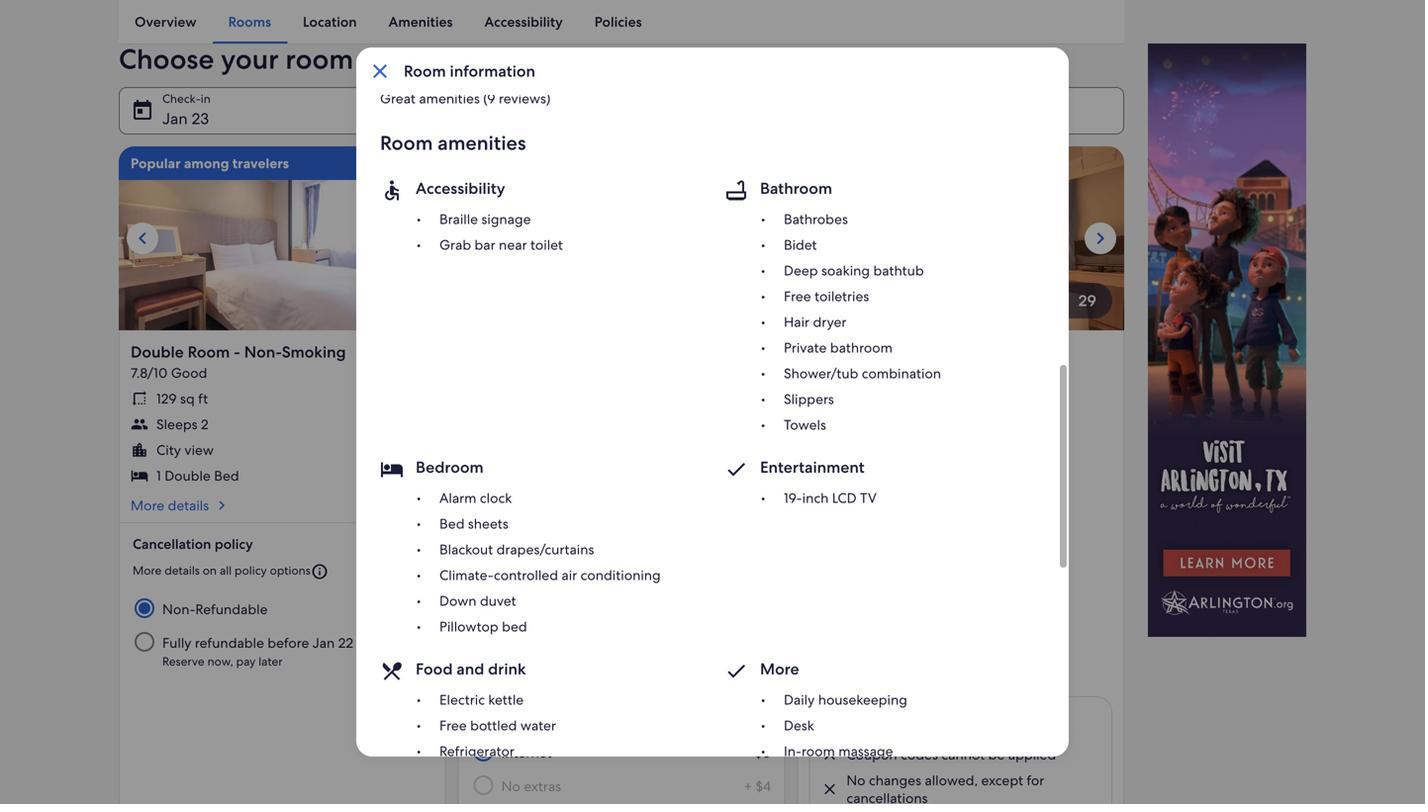 Task type: describe. For each thing, give the bounding box(es) containing it.
reserve inside fully refundable before jan 22 reserve now, pay later
[[162, 654, 204, 669]]

22 for fully refundable before jan 22 reserve now, pay later
[[338, 634, 353, 652]]

more details on all policy options button for reserve now, pay later
[[133, 555, 432, 589]]

bed sheets
[[439, 515, 508, 533]]

soaking
[[821, 262, 870, 280]]

24
[[475, 108, 493, 129]]

alarm
[[439, 489, 476, 507]]

details for the topmost 'more details' button
[[846, 421, 887, 439]]

double up shower/tub
[[809, 342, 862, 362]]

braille signage
[[439, 210, 531, 228]]

bed for the leftmost 1 double bed list item
[[214, 467, 239, 485]]

more details on all policy options button for + $0
[[472, 575, 771, 608]]

room inside the double room - non-smoking 7.8/10 good
[[188, 342, 230, 362]]

your
[[221, 41, 279, 77]]

and
[[457, 659, 484, 680]]

fully refundable before jan 22
[[501, 654, 692, 672]]

1 double bed for the leftmost 1 double bed list item
[[156, 467, 239, 485]]

options for reserve now, pay later
[[270, 563, 310, 578]]

list containing braille signage
[[416, 210, 701, 254]]

on for reserve now, pay later
[[203, 563, 217, 578]]

codes
[[901, 746, 938, 764]]

jan 24 button
[[402, 87, 674, 134]]

more details button for 1 double bed
[[470, 516, 773, 534]]

fully for fully refundable
[[809, 374, 838, 392]]

cancellation for reserve now, pay later
[[133, 535, 211, 553]]

room up "combination"
[[866, 342, 908, 362]]

travelers
[[232, 154, 289, 172]]

room down great
[[380, 130, 433, 156]]

choose
[[119, 41, 214, 77]]

pillowtop bed
[[439, 618, 527, 636]]

choose your room
[[119, 41, 353, 77]]

hair dryer
[[784, 313, 847, 331]]

show next image image for double room - non-smoking
[[410, 226, 434, 250]]

all for reserve now, pay later
[[220, 563, 232, 578]]

grab bar near toilet
[[439, 236, 563, 254]]

conditioning
[[581, 567, 661, 584]]

grab bar near toilet list item
[[416, 236, 701, 254]]

coupon
[[846, 746, 897, 764]]

cannot
[[941, 746, 985, 764]]

sleeps
[[156, 415, 197, 433]]

2 horizontal spatial small image
[[821, 746, 839, 764]]

down comforters, pillowtop beds, desk, blackout drapes image for double room
[[797, 146, 1124, 330]]

1 for right 1 double bed list item
[[495, 487, 500, 504]]

tv
[[860, 489, 877, 507]]

+ for internet
[[743, 744, 751, 762]]

2 down comforters, pillowtop beds, desk, blackout drapes image from the left
[[458, 146, 785, 330]]

pay inside fully refundable before jan 22 reserve now, pay later
[[236, 654, 256, 669]]

deep soaking bathtub list item
[[760, 262, 1045, 280]]

pillowtop
[[439, 618, 498, 636]]

entertainment
[[760, 457, 865, 478]]

refundable for reserve now, pay later
[[195, 601, 268, 618]]

applied
[[1008, 746, 1056, 764]]

controlled
[[494, 567, 558, 584]]

room amenities
[[380, 130, 526, 156]]

sleeps 2 list item
[[131, 415, 434, 433]]

0 vertical spatial more details
[[809, 421, 887, 439]]

alarm clock list item
[[416, 489, 701, 507]]

shower/tub combination
[[784, 365, 941, 382]]

this
[[821, 708, 846, 726]]

water
[[520, 717, 556, 735]]

sq
[[180, 390, 195, 408]]

climate-controlled air conditioning
[[439, 567, 661, 584]]

now, inside + $0 reserve now, pay later
[[547, 674, 572, 689]]

later inside fully refundable before jan 22 reserve now, pay later
[[258, 654, 283, 669]]

more details for 1 double bed
[[470, 516, 548, 534]]

fully for fully refundable before jan 22 reserve now, pay later
[[162, 634, 191, 652]]

electric kettle list item
[[416, 691, 701, 709]]

bathroom
[[760, 178, 832, 199]]

no for no changes allowed, except for cancellations
[[846, 772, 865, 790]]

lcd
[[832, 489, 857, 507]]

list containing coupon codes cannot be applied
[[821, 734, 1100, 805]]

location
[[303, 13, 357, 31]]

double inside 'list'
[[164, 467, 211, 485]]

slippers
[[784, 390, 834, 408]]

amenities link
[[373, 0, 469, 44]]

slippers list item
[[760, 390, 1045, 408]]

1 double bed list
[[470, 409, 773, 504]]

129 sq ft list item
[[131, 390, 434, 408]]

towels
[[784, 416, 826, 434]]

$0 for reserve now, pay later
[[416, 601, 432, 618]]

free for free toiletries
[[784, 287, 811, 305]]

later inside + $0 reserve now, pay later
[[598, 674, 622, 689]]

list containing daily housekeeping
[[760, 691, 1045, 805]]

deep soaking bathtub
[[784, 262, 924, 280]]

list containing electric kettle
[[416, 691, 701, 760]]

kettle
[[488, 691, 524, 709]]

braille signage list item
[[416, 210, 701, 228]]

free for free bottled water
[[439, 717, 467, 735]]

extras
[[524, 778, 561, 796]]

show next image image for double room
[[1089, 226, 1112, 250]]

inch
[[802, 489, 829, 507]]

small image
[[821, 781, 839, 798]]

great amenities (9 reviews)
[[380, 90, 550, 107]]

jan inside button
[[162, 108, 188, 129]]

non-refundable for + $0
[[501, 620, 607, 638]]

jan 23 button
[[119, 87, 390, 134]]

free bottled water
[[439, 717, 556, 735]]

city view
[[156, 441, 214, 459]]

great
[[380, 90, 416, 107]]

refundable for fully refundable before jan 22
[[534, 654, 603, 672]]

list containing bathrobes
[[760, 210, 1045, 434]]

1 horizontal spatial 1 double bed list item
[[470, 487, 773, 504]]

jan inside button
[[446, 108, 471, 129]]

free toiletries list item
[[760, 287, 1045, 305]]

0 horizontal spatial 1 double bed list item
[[131, 467, 434, 485]]

has
[[895, 708, 916, 726]]

except
[[981, 772, 1023, 790]]

cancellation for + $0
[[472, 555, 550, 573]]

policies
[[595, 13, 642, 31]]

fully refundable button
[[809, 374, 1112, 393]]

refundable for fully refundable before jan 22 reserve now, pay later
[[195, 634, 264, 652]]

2 show previous image image from the left
[[470, 226, 493, 250]]

in-
[[784, 743, 802, 760]]

policies link
[[579, 0, 658, 44]]

among
[[184, 154, 229, 172]]

view
[[184, 441, 214, 459]]

-
[[234, 342, 240, 362]]

19-inch lcd tv
[[784, 489, 877, 507]]

grab
[[439, 236, 471, 254]]

before for fully refundable before jan 22 reserve now, pay later
[[267, 634, 309, 652]]

details for 'more details' button associated with 1 double bed
[[507, 516, 548, 534]]

free bottled water list item
[[416, 717, 701, 735]]

refundable for + $0
[[534, 620, 607, 638]]

daily housekeeping list item
[[760, 691, 1045, 709]]

braille
[[439, 210, 478, 228]]

129
[[156, 390, 177, 408]]

great amenities (9 reviews) list item
[[380, 90, 1045, 107]]

restrictions:
[[967, 708, 1042, 726]]

internet
[[501, 744, 552, 762]]

20
[[892, 393, 907, 409]]

+ $4
[[744, 778, 771, 796]]

bed sheets list item
[[416, 515, 701, 533]]

(9
[[483, 90, 495, 107]]

desk
[[784, 717, 814, 735]]

+ $0 for reserve now, pay later
[[404, 601, 432, 618]]

food
[[416, 659, 453, 680]]



Task type: locate. For each thing, give the bounding box(es) containing it.
0 vertical spatial free
[[784, 287, 811, 305]]

bathrobes
[[784, 210, 848, 228]]

details for the more details on all policy options button corresponding to + $0
[[504, 583, 539, 598]]

1 horizontal spatial more details
[[470, 516, 548, 534]]

accessibility inside room amenities dialog
[[416, 178, 505, 199]]

down comforters, pillowtop beds, desk, blackout drapes image
[[119, 146, 446, 330], [458, 146, 785, 330], [797, 146, 1124, 330]]

refundable inside fully refundable before jan 22 reserve now, pay later
[[195, 634, 264, 652]]

toiletries
[[815, 287, 869, 305]]

fully inside fully refundable before jan 22 reserve now, pay later
[[162, 634, 191, 652]]

non- right the -
[[244, 342, 282, 362]]

desk list item
[[760, 717, 1045, 735]]

1 inside list
[[495, 487, 500, 504]]

private
[[784, 339, 827, 357]]

bathrobes list item
[[760, 210, 1045, 228]]

electric
[[439, 691, 485, 709]]

1 horizontal spatial options
[[609, 583, 650, 598]]

private bathroom
[[784, 339, 893, 357]]

bed up medium image
[[214, 467, 239, 485]]

1 vertical spatial now,
[[547, 674, 572, 689]]

0 vertical spatial before
[[267, 634, 309, 652]]

0 horizontal spatial non-
[[162, 601, 195, 618]]

$0
[[416, 601, 432, 618], [755, 654, 771, 672], [755, 744, 771, 762]]

more details on all policy options up pillowtop bed list item
[[472, 583, 650, 598]]

more details button for city view
[[131, 497, 434, 514]]

more details
[[809, 421, 887, 439], [131, 497, 209, 514], [470, 516, 548, 534]]

fully refundable before jan 22 reserve now, pay later
[[162, 634, 353, 669]]

reviews)
[[499, 90, 550, 107]]

list containing overview
[[119, 0, 1124, 44]]

1 vertical spatial amenities
[[438, 130, 526, 156]]

amenities
[[389, 13, 453, 31]]

double down city view
[[164, 467, 211, 485]]

1 double bed list item
[[131, 467, 434, 485], [470, 487, 773, 504]]

0 horizontal spatial no
[[501, 778, 520, 796]]

23
[[192, 108, 209, 129]]

daily housekeeping
[[784, 691, 907, 709]]

1 double bed down view
[[156, 467, 239, 485]]

accessibility inside 'list'
[[484, 13, 563, 31]]

1 vertical spatial bed
[[553, 487, 578, 504]]

+ $0 up + $4 at bottom
[[743, 744, 771, 762]]

towels list item
[[760, 416, 1045, 434]]

more details left medium image
[[131, 497, 209, 514]]

0 horizontal spatial options
[[270, 563, 310, 578]]

options right air
[[609, 583, 650, 598]]

0 vertical spatial + $0
[[404, 601, 432, 618]]

1 vertical spatial 1
[[495, 487, 500, 504]]

allowed,
[[925, 772, 978, 790]]

reserve inside + $0 reserve now, pay later
[[501, 674, 544, 689]]

1 horizontal spatial fully
[[501, 654, 531, 672]]

0 horizontal spatial down comforters, pillowtop beds, desk, blackout drapes image
[[119, 146, 446, 330]]

1 vertical spatial options
[[609, 583, 650, 598]]

room up great
[[404, 61, 446, 82]]

deep
[[784, 262, 818, 280]]

show next image image
[[410, 226, 434, 250], [749, 226, 773, 250], [1089, 226, 1112, 250]]

popular
[[131, 154, 181, 172]]

city
[[156, 441, 181, 459]]

0 vertical spatial room
[[285, 41, 353, 77]]

cancellation up duvet
[[472, 555, 550, 573]]

1 show previous image image from the left
[[131, 226, 154, 250]]

non- for reserve now, pay later
[[162, 601, 195, 618]]

1 vertical spatial more details on all policy options
[[472, 583, 650, 598]]

1 double bed for right 1 double bed list item
[[495, 487, 578, 504]]

$4
[[756, 778, 771, 796]]

amenities down 24
[[438, 130, 526, 156]]

more details down sat,
[[809, 421, 887, 439]]

0 vertical spatial options
[[270, 563, 310, 578]]

policy
[[215, 535, 253, 553], [554, 555, 592, 573], [235, 563, 267, 578], [574, 583, 606, 598]]

options for + $0
[[609, 583, 650, 598]]

no inside no changes allowed, except for cancellations
[[846, 772, 865, 790]]

more details button
[[809, 421, 1112, 439], [131, 497, 434, 514], [470, 516, 773, 534]]

pillowtop bed list item
[[416, 618, 701, 636]]

non- down duvet
[[501, 620, 534, 638]]

0 vertical spatial cancellation policy
[[133, 535, 253, 553]]

option
[[849, 708, 892, 726]]

smoking
[[282, 342, 346, 362]]

more details button up conditioning
[[470, 516, 773, 534]]

bed for right 1 double bed list item
[[553, 487, 578, 504]]

non- inside the double room - non-smoking 7.8/10 good
[[244, 342, 282, 362]]

list containing alarm clock
[[416, 489, 701, 636]]

1 down comforters, pillowtop beds, desk, blackout drapes image from the left
[[119, 146, 446, 330]]

popular among travelers
[[131, 154, 289, 172]]

0 vertical spatial now,
[[207, 654, 233, 669]]

1 double bed up bed sheets list item
[[495, 487, 578, 504]]

near
[[499, 236, 527, 254]]

blackout
[[439, 541, 493, 559]]

list
[[119, 0, 1124, 44], [416, 210, 701, 254], [760, 210, 1045, 434], [131, 390, 434, 485], [416, 489, 701, 636], [416, 691, 701, 760], [760, 691, 1045, 805], [821, 734, 1100, 805]]

1 horizontal spatial bed
[[439, 515, 465, 533]]

room
[[404, 61, 446, 82], [380, 130, 433, 156], [188, 342, 230, 362], [866, 342, 908, 362]]

small image
[[310, 563, 328, 581], [650, 583, 667, 601], [821, 746, 839, 764]]

1 vertical spatial more details
[[131, 497, 209, 514]]

1 horizontal spatial now,
[[547, 674, 572, 689]]

0 horizontal spatial before
[[267, 634, 309, 652]]

accessibility link
[[469, 0, 579, 44]]

0 vertical spatial 1
[[156, 467, 161, 485]]

cancellation policy for reserve now, pay later
[[133, 535, 253, 553]]

double inside the double room - non-smoking 7.8/10 good
[[131, 342, 184, 362]]

1 for the leftmost 1 double bed list item
[[156, 467, 161, 485]]

certain
[[920, 708, 964, 726]]

2 vertical spatial $0
[[755, 744, 771, 762]]

city view list item
[[131, 441, 434, 459]]

2 show next image image from the left
[[749, 226, 773, 250]]

medium image
[[213, 497, 231, 514]]

+ $0 for + $4
[[743, 744, 771, 762]]

1 vertical spatial cancellation policy
[[472, 555, 592, 573]]

2 vertical spatial non-
[[501, 620, 534, 638]]

more details on all policy options button up fully refundable before jan 22 reserve now, pay later
[[133, 555, 432, 589]]

list containing 129 sq ft
[[131, 390, 434, 485]]

0 horizontal spatial more details on all policy options
[[133, 563, 310, 578]]

bathtub
[[873, 262, 924, 280]]

1 horizontal spatial pay
[[575, 674, 595, 689]]

free up hair
[[784, 287, 811, 305]]

0 vertical spatial all
[[220, 563, 232, 578]]

massage
[[838, 743, 893, 760]]

more details button down fully refundable button
[[809, 421, 1112, 439]]

double up bed sheets list item
[[504, 487, 550, 504]]

bed inside list
[[553, 487, 578, 504]]

room left the -
[[188, 342, 230, 362]]

2 vertical spatial more details
[[470, 516, 548, 534]]

jan 23
[[162, 108, 209, 129]]

combination
[[862, 365, 941, 382]]

1 horizontal spatial + $0
[[743, 744, 771, 762]]

private bathroom list item
[[760, 339, 1045, 357]]

+ inside + $0 reserve now, pay later
[[743, 654, 751, 672]]

+ for non-refundable
[[404, 601, 412, 618]]

1 up "sheets"
[[495, 487, 500, 504]]

accessibility up braille
[[416, 178, 505, 199]]

0 vertical spatial fully
[[809, 374, 838, 392]]

coupon codes cannot be applied
[[846, 746, 1056, 764]]

refundable
[[841, 374, 911, 392], [195, 634, 264, 652], [534, 654, 603, 672]]

0 vertical spatial 1 double bed
[[156, 467, 239, 485]]

more inside room amenities dialog
[[760, 659, 799, 680]]

bidet list item
[[760, 236, 1045, 254]]

double room
[[809, 342, 908, 362]]

1 horizontal spatial refundable
[[534, 654, 603, 672]]

2 horizontal spatial more details
[[809, 421, 887, 439]]

air
[[561, 567, 577, 584]]

free toiletries
[[784, 287, 869, 305]]

signage
[[481, 210, 531, 228]]

more details up blackout drapes/curtains
[[470, 516, 548, 534]]

1 horizontal spatial no
[[846, 772, 865, 790]]

refundable for fully refundable
[[841, 374, 911, 392]]

1 horizontal spatial down comforters, pillowtop beds, desk, blackout drapes image
[[458, 146, 785, 330]]

0 horizontal spatial more details button
[[131, 497, 434, 514]]

sheets
[[468, 515, 508, 533]]

show previous image image for double room - non-smoking
[[131, 226, 154, 250]]

refundable down down duvet list item
[[534, 620, 607, 638]]

22
[[338, 634, 353, 652], [677, 654, 692, 672]]

1 horizontal spatial reserve
[[501, 674, 544, 689]]

on down medium image
[[203, 563, 217, 578]]

0 vertical spatial accessibility
[[484, 13, 563, 31]]

3 down comforters, pillowtop beds, desk, blackout drapes image from the left
[[797, 146, 1124, 330]]

now, inside fully refundable before jan 22 reserve now, pay later
[[207, 654, 233, 669]]

19-
[[784, 489, 802, 507]]

more details on all policy options down medium image
[[133, 563, 310, 578]]

more details on all policy options for reserve now, pay later
[[133, 563, 310, 578]]

0 horizontal spatial room
[[285, 41, 353, 77]]

bar
[[475, 236, 495, 254]]

room inside 'list'
[[802, 743, 835, 760]]

0 horizontal spatial reserve
[[162, 654, 204, 669]]

overview
[[135, 13, 197, 31]]

0 vertical spatial more details button
[[809, 421, 1112, 439]]

1 vertical spatial 1 double bed list item
[[470, 487, 773, 504]]

no for no extras
[[501, 778, 520, 796]]

0 horizontal spatial cancellation
[[133, 535, 211, 553]]

1 horizontal spatial show next image image
[[749, 226, 773, 250]]

0 vertical spatial $0
[[416, 601, 432, 618]]

1 horizontal spatial before
[[607, 654, 648, 672]]

0 vertical spatial cancellation
[[133, 535, 211, 553]]

fully for fully refundable before jan 22
[[501, 654, 531, 672]]

details for city view's 'more details' button
[[168, 497, 209, 514]]

in-room massage list item
[[760, 743, 1045, 760]]

bed up bed sheets list item
[[553, 487, 578, 504]]

double inside list
[[504, 487, 550, 504]]

amenities for room
[[438, 130, 526, 156]]

1 double bed inside 'list'
[[156, 467, 239, 485]]

0 horizontal spatial more details
[[131, 497, 209, 514]]

down comforters, pillowtop beds, desk, blackout drapes image for double room - non-smoking
[[119, 146, 446, 330]]

all for + $0
[[559, 583, 571, 598]]

0 vertical spatial more details on all policy options
[[133, 563, 310, 578]]

+ $0 left down
[[404, 601, 432, 618]]

amenities for great
[[419, 90, 480, 107]]

0 horizontal spatial non-refundable
[[162, 601, 268, 618]]

0 horizontal spatial 1 double bed
[[156, 467, 239, 485]]

ft
[[198, 390, 208, 408]]

1 vertical spatial non-
[[162, 601, 195, 618]]

1 double bed inside list
[[495, 487, 578, 504]]

pay inside + $0 reserve now, pay later
[[575, 674, 595, 689]]

more
[[809, 421, 843, 439], [131, 497, 164, 514], [470, 516, 503, 534], [133, 563, 162, 578], [472, 583, 501, 598], [760, 659, 799, 680]]

no left extras
[[501, 778, 520, 796]]

before for fully refundable before jan 22
[[607, 654, 648, 672]]

2 vertical spatial fully
[[501, 654, 531, 672]]

on for + $0
[[542, 583, 556, 598]]

1 horizontal spatial later
[[598, 674, 622, 689]]

1 horizontal spatial cancellation
[[472, 555, 550, 573]]

down duvet
[[439, 592, 516, 610]]

2 horizontal spatial down comforters, pillowtop beds, desk, blackout drapes image
[[797, 146, 1124, 330]]

in-room massage
[[784, 743, 893, 760]]

2
[[201, 415, 208, 433]]

1 vertical spatial room
[[802, 743, 835, 760]]

non-refundable for reserve now, pay later
[[162, 601, 268, 618]]

options
[[270, 563, 310, 578], [609, 583, 650, 598]]

19-inch lcd tv list item
[[760, 489, 1045, 507]]

down duvet list item
[[416, 592, 701, 610]]

before
[[809, 393, 844, 409]]

+ for no extras
[[744, 778, 752, 796]]

location link
[[287, 0, 373, 44]]

more details button down the city view list item
[[131, 497, 434, 514]]

on left air
[[542, 583, 556, 598]]

1 horizontal spatial more details on all policy options button
[[472, 575, 771, 608]]

1 vertical spatial 1 double bed
[[495, 487, 578, 504]]

options up fully refundable before jan 22 reserve now, pay later
[[270, 563, 310, 578]]

0 horizontal spatial cancellation policy
[[133, 535, 253, 553]]

29
[[1078, 290, 1096, 311]]

0 horizontal spatial bed
[[214, 467, 239, 485]]

fully inside button
[[809, 374, 838, 392]]

pay
[[236, 654, 256, 669], [575, 674, 595, 689]]

2 horizontal spatial non-
[[501, 620, 534, 638]]

2 horizontal spatial more details button
[[809, 421, 1112, 439]]

2 horizontal spatial show previous image image
[[809, 226, 833, 250]]

1 show next image image from the left
[[410, 226, 434, 250]]

free
[[784, 287, 811, 305], [439, 717, 467, 735]]

show previous image image for double room
[[809, 226, 833, 250]]

1
[[156, 467, 161, 485], [495, 487, 500, 504]]

non-refundable up fully refundable before jan 22 reserve now, pay later
[[162, 601, 268, 618]]

0 vertical spatial 22
[[338, 634, 353, 652]]

rooms
[[228, 13, 271, 31]]

small image for + $0
[[650, 583, 667, 601]]

details for reserve now, pay later the more details on all policy options button
[[164, 563, 200, 578]]

0 vertical spatial 1 double bed list item
[[131, 467, 434, 485]]

$0 inside + $0 reserve now, pay later
[[755, 654, 771, 672]]

all up pillowtop bed list item
[[559, 583, 571, 598]]

show all 29 images for double room image
[[1053, 292, 1070, 310]]

$0 for + $4
[[755, 744, 771, 762]]

blackout drapes/curtains list item
[[416, 541, 701, 559]]

1 vertical spatial all
[[559, 583, 571, 598]]

cancellation policy
[[133, 535, 253, 553], [472, 555, 592, 573]]

1 vertical spatial pay
[[575, 674, 595, 689]]

cancellation policy for + $0
[[472, 555, 592, 573]]

2 vertical spatial small image
[[821, 746, 839, 764]]

climate-controlled air conditioning list item
[[416, 567, 701, 584]]

1 vertical spatial later
[[598, 674, 622, 689]]

1 vertical spatial $0
[[755, 654, 771, 672]]

1 horizontal spatial non-refundable
[[501, 620, 607, 638]]

0 horizontal spatial 22
[[338, 634, 353, 652]]

before inside fully refundable before jan 22 reserve now, pay later
[[267, 634, 309, 652]]

bedroom
[[416, 457, 484, 478]]

food and drink
[[416, 659, 526, 680]]

room down location
[[285, 41, 353, 77]]

more details on all policy options
[[133, 563, 310, 578], [472, 583, 650, 598]]

fully
[[809, 374, 838, 392], [162, 634, 191, 652], [501, 654, 531, 672]]

1 vertical spatial small image
[[650, 583, 667, 601]]

more details for city view
[[131, 497, 209, 514]]

refundable inside button
[[841, 374, 911, 392]]

0 horizontal spatial 1
[[156, 467, 161, 485]]

1 horizontal spatial all
[[559, 583, 571, 598]]

shower/tub combination list item
[[760, 365, 1045, 382]]

all
[[220, 563, 232, 578], [559, 583, 571, 598]]

non- up fully refundable before jan 22 reserve now, pay later
[[162, 601, 195, 618]]

1 horizontal spatial 1
[[495, 487, 500, 504]]

1 vertical spatial cancellation
[[472, 555, 550, 573]]

more details on all policy options for + $0
[[472, 583, 650, 598]]

cancellation down city
[[133, 535, 211, 553]]

0 vertical spatial amenities
[[419, 90, 480, 107]]

0 vertical spatial on
[[203, 563, 217, 578]]

room down desk
[[802, 743, 835, 760]]

more details on all policy options button up pillowtop bed list item
[[472, 575, 771, 608]]

blackout drapes/curtains
[[439, 541, 594, 559]]

1 vertical spatial reserve
[[501, 674, 544, 689]]

0 horizontal spatial refundable
[[195, 601, 268, 618]]

reserve
[[162, 654, 204, 669], [501, 674, 544, 689]]

1 down city
[[156, 467, 161, 485]]

1 vertical spatial refundable
[[195, 634, 264, 652]]

jan inside fully refundable before jan 22 reserve now, pay later
[[313, 634, 335, 652]]

no changes allowed, except for cancellations
[[846, 772, 1044, 805]]

22 inside fully refundable before jan 22 reserve now, pay later
[[338, 634, 353, 652]]

bed
[[502, 618, 527, 636]]

1 double bed list item up bed sheets list item
[[470, 487, 773, 504]]

cancellations
[[846, 790, 928, 805]]

1 vertical spatial before
[[607, 654, 648, 672]]

0 horizontal spatial show next image image
[[410, 226, 434, 250]]

close, go back to hotel details. image
[[368, 59, 392, 83]]

free down electric
[[439, 717, 467, 735]]

more details on all policy options button
[[133, 555, 432, 589], [472, 575, 771, 608]]

extras
[[472, 718, 510, 736]]

room information
[[404, 61, 535, 82]]

bed inside room amenities dialog
[[439, 515, 465, 533]]

shower/tub
[[784, 365, 858, 382]]

show next image image left grab
[[410, 226, 434, 250]]

be
[[988, 746, 1005, 764]]

3 show previous image image from the left
[[809, 226, 833, 250]]

1 vertical spatial free
[[439, 717, 467, 735]]

1 horizontal spatial more details on all policy options
[[472, 583, 650, 598]]

refundable up fully refundable before jan 22 reserve now, pay later
[[195, 601, 268, 618]]

clock
[[480, 489, 512, 507]]

0 vertical spatial pay
[[236, 654, 256, 669]]

jan 24
[[446, 108, 493, 129]]

this option has certain restrictions:
[[821, 708, 1042, 726]]

list item
[[470, 409, 773, 427]]

bed down alarm
[[439, 515, 465, 533]]

show next image image left bidet
[[749, 226, 773, 250]]

bed
[[214, 467, 239, 485], [553, 487, 578, 504], [439, 515, 465, 533]]

amenities up jan 24
[[419, 90, 480, 107]]

non-refundable down down duvet list item
[[501, 620, 607, 638]]

hair dryer list item
[[760, 313, 1045, 331]]

show next image image up 29
[[1089, 226, 1112, 250]]

22 for fully refundable before jan 22
[[677, 654, 692, 672]]

3 show next image image from the left
[[1089, 226, 1112, 250]]

1 horizontal spatial 22
[[677, 654, 692, 672]]

1 double bed list item down the city view list item
[[131, 467, 434, 485]]

room amenities dialog
[[356, 0, 1069, 805]]

double up 7.8/10
[[131, 342, 184, 362]]

information
[[450, 61, 535, 82]]

no right small image
[[846, 772, 865, 790]]

non- for + $0
[[501, 620, 534, 638]]

all down medium image
[[220, 563, 232, 578]]

2 horizontal spatial show next image image
[[1089, 226, 1112, 250]]

drapes/curtains
[[496, 541, 594, 559]]

0 horizontal spatial small image
[[310, 563, 328, 581]]

no
[[846, 772, 865, 790], [501, 778, 520, 796]]

changes
[[869, 772, 921, 790]]

1 horizontal spatial more details button
[[470, 516, 773, 534]]

0 horizontal spatial later
[[258, 654, 283, 669]]

overview link
[[119, 0, 212, 44]]

1 vertical spatial more details button
[[131, 497, 434, 514]]

1 inside 'list'
[[156, 467, 161, 485]]

refrigerator list item
[[416, 743, 701, 760]]

small image for reserve now, pay later
[[310, 563, 328, 581]]

show previous image image
[[131, 226, 154, 250], [470, 226, 493, 250], [809, 226, 833, 250]]

accessibility up information
[[484, 13, 563, 31]]

dryer
[[813, 313, 847, 331]]



Task type: vqa. For each thing, say whether or not it's contained in the screenshot.
25% to the top
no



